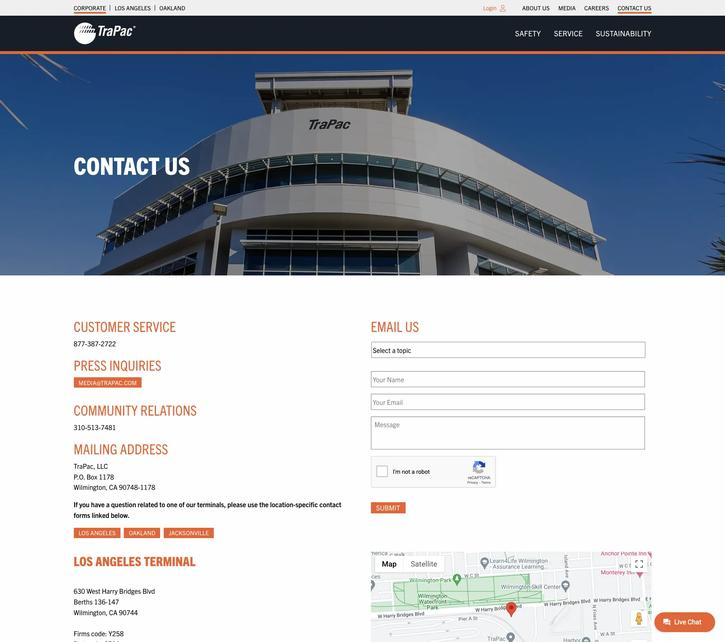 Task type: describe. For each thing, give the bounding box(es) containing it.
relations
[[141, 401, 197, 419]]

of
[[179, 501, 185, 509]]

0 horizontal spatial contact
[[74, 150, 160, 180]]

please
[[228, 501, 246, 509]]

136-
[[94, 598, 108, 607]]

careers
[[585, 4, 609, 12]]

y258
[[109, 630, 124, 638]]

jacksonville link
[[164, 529, 214, 539]]

map button
[[375, 557, 404, 573]]

1 vertical spatial service
[[133, 318, 176, 335]]

harry
[[102, 588, 118, 596]]

berths
[[74, 598, 93, 607]]

about us link
[[523, 2, 550, 14]]

Your Name text field
[[371, 372, 645, 388]]

menu bar containing about us
[[518, 2, 656, 14]]

firms
[[74, 630, 90, 638]]

about us
[[523, 4, 550, 12]]

90748-
[[119, 484, 140, 492]]

oakland for bottommost oakland link
[[129, 530, 156, 537]]

menu bar containing safety
[[509, 25, 658, 42]]

ca inside trapac, llc p.o. box 1178 wilmington, ca 90748-1178
[[109, 484, 117, 492]]

387-
[[87, 340, 101, 348]]

p.o.
[[74, 473, 85, 481]]

careers link
[[585, 2, 609, 14]]

address
[[120, 440, 168, 458]]

90744
[[119, 609, 138, 617]]

310-513-7481
[[74, 424, 116, 432]]

about
[[523, 4, 541, 12]]

community relations
[[74, 401, 197, 419]]

147
[[108, 598, 119, 607]]

0 vertical spatial los
[[115, 4, 125, 12]]

sustainability link
[[590, 25, 658, 42]]

media@trapac.com link
[[74, 378, 142, 388]]

specific
[[296, 501, 318, 509]]

one
[[167, 501, 177, 509]]

contact inside "link"
[[618, 4, 643, 12]]

los angeles terminal
[[74, 553, 196, 569]]

630
[[74, 588, 85, 596]]

have
[[91, 501, 105, 509]]

terminal
[[144, 553, 196, 569]]

1 vertical spatial los angeles
[[79, 530, 116, 537]]

main content containing customer service
[[65, 300, 726, 643]]

blvd
[[143, 588, 155, 596]]

mailing address
[[74, 440, 168, 458]]

877-
[[74, 340, 87, 348]]

you
[[79, 501, 90, 509]]

corporate image
[[74, 22, 136, 45]]

press
[[74, 356, 107, 374]]

wilmington, inside trapac, llc p.o. box 1178 wilmington, ca 90748-1178
[[74, 484, 108, 492]]

0 vertical spatial oakland link
[[160, 2, 185, 14]]

1 vertical spatial oakland link
[[124, 529, 160, 539]]

forms
[[74, 511, 90, 520]]

0 vertical spatial los angeles link
[[115, 2, 151, 14]]

a
[[106, 501, 110, 509]]

login
[[483, 4, 497, 12]]

1 vertical spatial contact us
[[74, 150, 190, 180]]

satellite button
[[404, 557, 445, 573]]

contact us link
[[618, 2, 652, 14]]

0 vertical spatial los angeles
[[115, 4, 151, 12]]

corporate link
[[74, 2, 106, 14]]

if
[[74, 501, 78, 509]]

email
[[371, 318, 403, 335]]

if you have a question related to one of our terminals, please use the location-specific contact forms linked below.
[[74, 501, 342, 520]]

question
[[111, 501, 136, 509]]

llc
[[97, 463, 108, 471]]

sustainability
[[596, 28, 652, 38]]

wilmington, inside "630 west harry bridges blvd berths 136-147 wilmington, ca 90744"
[[74, 609, 108, 617]]

media
[[559, 4, 576, 12]]



Task type: locate. For each thing, give the bounding box(es) containing it.
to
[[160, 501, 165, 509]]

1 vertical spatial los
[[79, 530, 89, 537]]

1 horizontal spatial contact us
[[618, 4, 652, 12]]

inquiries
[[109, 356, 162, 374]]

Message text field
[[371, 417, 645, 450]]

los down forms
[[79, 530, 89, 537]]

2 vertical spatial angeles
[[95, 553, 141, 569]]

linked
[[92, 511, 109, 520]]

None submit
[[371, 503, 406, 514]]

angeles
[[126, 4, 151, 12], [90, 530, 116, 537], [95, 553, 141, 569]]

customer service
[[74, 318, 176, 335]]

Your Email text field
[[371, 395, 645, 411]]

contact
[[320, 501, 342, 509]]

1 wilmington, from the top
[[74, 484, 108, 492]]

2 vertical spatial los
[[74, 553, 93, 569]]

los up 630
[[74, 553, 93, 569]]

7481
[[101, 424, 116, 432]]

0 vertical spatial contact
[[618, 4, 643, 12]]

jacksonville
[[169, 530, 209, 537]]

wilmington, down berths
[[74, 609, 108, 617]]

0 horizontal spatial service
[[133, 318, 176, 335]]

1 vertical spatial oakland
[[129, 530, 156, 537]]

trapac, llc p.o. box 1178 wilmington, ca 90748-1178
[[74, 463, 155, 492]]

513-
[[87, 424, 101, 432]]

ca left the 90748- in the left bottom of the page
[[109, 484, 117, 492]]

related
[[138, 501, 158, 509]]

safety
[[515, 28, 541, 38]]

none submit inside main content
[[371, 503, 406, 514]]

1 vertical spatial wilmington,
[[74, 609, 108, 617]]

menu bar inside main content
[[375, 557, 445, 573]]

press inquiries
[[74, 356, 162, 374]]

oakland inside main content
[[129, 530, 156, 537]]

service
[[554, 28, 583, 38], [133, 318, 176, 335]]

1178 down llc
[[99, 473, 114, 481]]

service link
[[548, 25, 590, 42]]

use
[[248, 501, 258, 509]]

light image
[[500, 5, 506, 12]]

menu bar
[[518, 2, 656, 14], [509, 25, 658, 42], [375, 557, 445, 573]]

trapac,
[[74, 463, 95, 471]]

below.
[[111, 511, 130, 520]]

code:
[[91, 630, 107, 638]]

1 horizontal spatial 1178
[[140, 484, 155, 492]]

1 vertical spatial menu bar
[[509, 25, 658, 42]]

us
[[543, 4, 550, 12], [644, 4, 652, 12], [164, 150, 190, 180], [405, 318, 419, 335]]

1 vertical spatial ca
[[109, 609, 117, 617]]

ca inside "630 west harry bridges blvd berths 136-147 wilmington, ca 90744"
[[109, 609, 117, 617]]

ca
[[109, 484, 117, 492], [109, 609, 117, 617]]

ca down 147
[[109, 609, 117, 617]]

media@trapac.com
[[79, 379, 137, 387]]

login link
[[483, 4, 497, 12]]

firms code:  y258
[[74, 630, 124, 638]]

2 vertical spatial menu bar
[[375, 557, 445, 573]]

wilmington,
[[74, 484, 108, 492], [74, 609, 108, 617]]

1 vertical spatial los angeles link
[[74, 529, 121, 539]]

1178
[[99, 473, 114, 481], [140, 484, 155, 492]]

los up corporate image
[[115, 4, 125, 12]]

los angeles up corporate image
[[115, 4, 151, 12]]

west
[[87, 588, 100, 596]]

2 wilmington, from the top
[[74, 609, 108, 617]]

bridges
[[119, 588, 141, 596]]

los angeles down linked at the left of page
[[79, 530, 116, 537]]

media link
[[559, 2, 576, 14]]

0 vertical spatial ca
[[109, 484, 117, 492]]

310-
[[74, 424, 87, 432]]

1 ca from the top
[[109, 484, 117, 492]]

1 horizontal spatial oakland
[[160, 4, 185, 12]]

2722
[[101, 340, 116, 348]]

satellite
[[411, 560, 438, 569]]

1 vertical spatial 1178
[[140, 484, 155, 492]]

map
[[382, 560, 397, 569]]

mailing
[[74, 440, 117, 458]]

wilmington, down box at the bottom of page
[[74, 484, 108, 492]]

0 vertical spatial service
[[554, 28, 583, 38]]

los angeles link
[[115, 2, 151, 14], [74, 529, 121, 539]]

1178 up related
[[140, 484, 155, 492]]

the
[[259, 501, 269, 509]]

location-
[[270, 501, 296, 509]]

los
[[115, 4, 125, 12], [79, 530, 89, 537], [74, 553, 93, 569]]

1 vertical spatial angeles
[[90, 530, 116, 537]]

map region
[[317, 523, 726, 643]]

safety link
[[509, 25, 548, 42]]

los angeles
[[115, 4, 151, 12], [79, 530, 116, 537]]

0 horizontal spatial oakland
[[129, 530, 156, 537]]

0 vertical spatial contact us
[[618, 4, 652, 12]]

oakland link
[[160, 2, 185, 14], [124, 529, 160, 539]]

2 ca from the top
[[109, 609, 117, 617]]

terminals,
[[197, 501, 226, 509]]

los angeles link down linked at the left of page
[[74, 529, 121, 539]]

0 vertical spatial angeles
[[126, 4, 151, 12]]

us inside "link"
[[644, 4, 652, 12]]

contact
[[618, 4, 643, 12], [74, 150, 160, 180]]

1 vertical spatial contact
[[74, 150, 160, 180]]

community
[[74, 401, 138, 419]]

1 horizontal spatial contact
[[618, 4, 643, 12]]

630 west harry bridges blvd berths 136-147 wilmington, ca 90744
[[74, 588, 155, 617]]

box
[[87, 473, 97, 481]]

0 vertical spatial wilmington,
[[74, 484, 108, 492]]

email us
[[371, 318, 419, 335]]

oakland
[[160, 4, 185, 12], [129, 530, 156, 537]]

0 vertical spatial 1178
[[99, 473, 114, 481]]

1 horizontal spatial service
[[554, 28, 583, 38]]

0 horizontal spatial contact us
[[74, 150, 190, 180]]

menu bar containing map
[[375, 557, 445, 573]]

corporate
[[74, 4, 106, 12]]

877-387-2722
[[74, 340, 116, 348]]

0 horizontal spatial 1178
[[99, 473, 114, 481]]

contact us
[[618, 4, 652, 12], [74, 150, 190, 180]]

our
[[186, 501, 196, 509]]

main content
[[65, 300, 726, 643]]

0 vertical spatial menu bar
[[518, 2, 656, 14]]

0 vertical spatial oakland
[[160, 4, 185, 12]]

los angeles link up corporate image
[[115, 2, 151, 14]]

customer
[[74, 318, 130, 335]]

oakland for top oakland link
[[160, 4, 185, 12]]



Task type: vqa. For each thing, say whether or not it's contained in the screenshot.
"147"
yes



